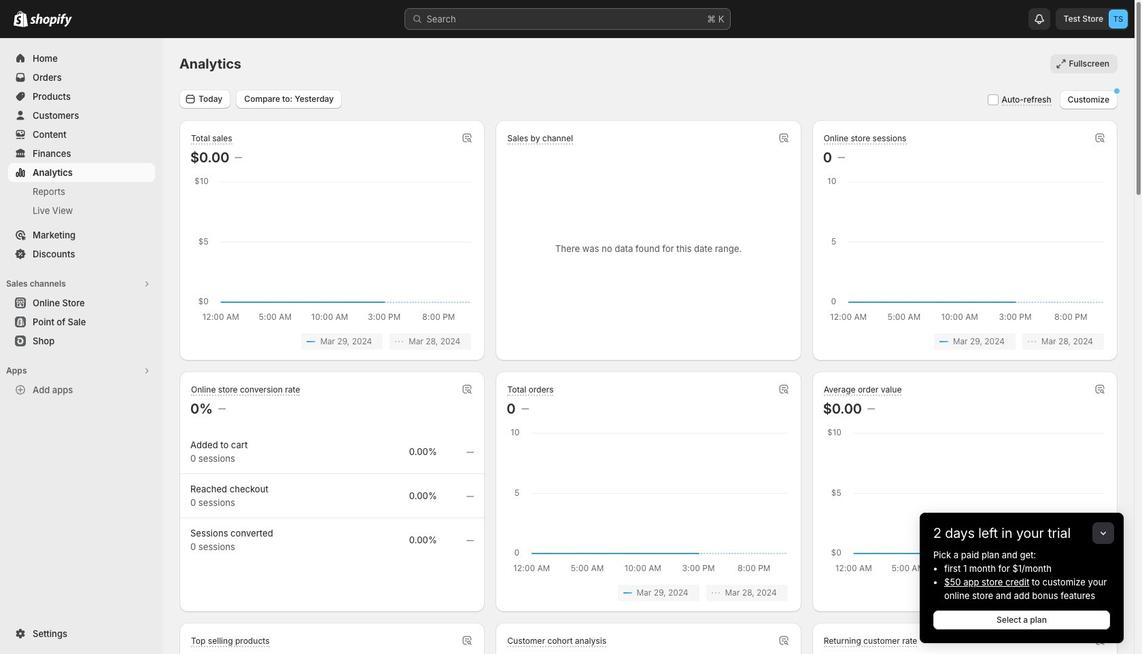 Task type: vqa. For each thing, say whether or not it's contained in the screenshot.
the leftmost "SHOPIFY" Image
yes



Task type: locate. For each thing, give the bounding box(es) containing it.
list
[[193, 334, 472, 350], [826, 334, 1104, 350], [510, 586, 788, 602], [826, 586, 1104, 602]]

test store image
[[1109, 10, 1128, 29]]

1 horizontal spatial shopify image
[[30, 14, 72, 27]]

shopify image
[[14, 11, 28, 27], [30, 14, 72, 27]]



Task type: describe. For each thing, give the bounding box(es) containing it.
0 horizontal spatial shopify image
[[14, 11, 28, 27]]



